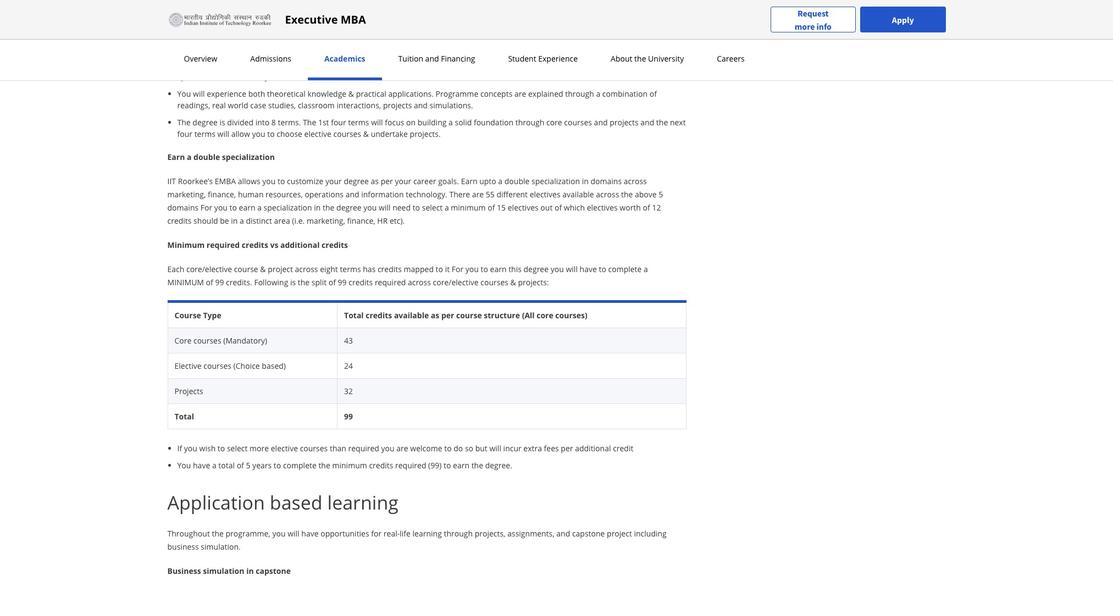 Task type: describe. For each thing, give the bounding box(es) containing it.
through inside the degree is divided into 8 terms. the 1st four terms will focus on building a solid foundation through core courses and projects and the next four terms will allow you to choose elective courses & undertake projects.
[[516, 117, 545, 128]]

the inside the degree is divided into 8 terms. the 1st four terms will focus on building a solid foundation through core courses and projects and the next four terms will allow you to choose elective courses & undertake projects.
[[656, 117, 668, 128]]

select inside iit roorkee's emba allows you to customize your degree as per your career goals. earn upto a double specialization in domains across marketing, finance, human resources, operations and information technology.  there are 55 different electives available across the above 5 domains for you to earn a specialization in the degree you will need to select a minimum of 15 electives out of which electives worth of 12 credits should be in a distinct area (i.e. marketing, finance, hr etc).
[[422, 202, 443, 213]]

there
[[449, 189, 470, 200]]

a inside each core/elective course & project across eight terms has credits mapped to it  for you to earn this degree you will have to complete a minimum of 99 credits. following is the split of 99 credits required across core/elective courses & projects:
[[644, 264, 648, 274]]

earn a double specialization
[[167, 152, 275, 162]]

you will experience both theoretical knowledge & practical applications. programme concepts are explained through a combination of readings, real world case studies, classroom interactions, projects and simulations. list item
[[177, 88, 686, 111]]

info
[[817, 21, 832, 32]]

concepts
[[480, 89, 513, 99]]

student
[[508, 53, 536, 64]]

type
[[203, 310, 221, 321]]

to inside this degree's curriculum follows a research backed & career-first philosophy that enables you to develop general business understanding & specialize in domains of your interest.
[[514, 60, 521, 70]]

across left above
[[596, 189, 619, 200]]

throughout the programme, you will have opportunities for real-life learning through projects, assignments, and capstone project including business simulation.
[[167, 528, 667, 552]]

so
[[465, 443, 473, 454]]

based)
[[262, 361, 286, 371]]

0 vertical spatial specialization
[[222, 152, 275, 162]]

1 horizontal spatial your
[[325, 176, 342, 186]]

of right minimum
[[206, 277, 213, 288]]

foundation
[[474, 117, 514, 128]]

into
[[255, 117, 270, 128]]

1 vertical spatial as
[[431, 310, 439, 321]]

apply
[[892, 14, 914, 25]]

indian institute of technology roorkee image
[[167, 11, 272, 28]]

following
[[254, 277, 288, 288]]

in right "be"
[[231, 216, 238, 226]]

credits inside list item
[[369, 460, 393, 471]]

tuition
[[398, 53, 423, 64]]

roorkee's
[[178, 176, 213, 186]]

and inside you will experience both theoretical knowledge & practical applications. programme concepts are explained through a combination of readings, real world case studies, classroom interactions, projects and simulations.
[[414, 100, 428, 111]]

(i.e.
[[292, 216, 305, 226]]

& left career-
[[362, 60, 367, 70]]

about the university link
[[608, 53, 687, 64]]

projects
[[175, 386, 203, 396]]

have inside each core/elective course & project across eight terms has credits mapped to it  for you to earn this degree you will have to complete a minimum of 99 credits. following is the split of 99 credits required across core/elective courses & projects:
[[580, 264, 597, 274]]

human
[[238, 189, 264, 200]]

per inside iit roorkee's emba allows you to customize your degree as per your career goals. earn upto a double specialization in domains across marketing, finance, human resources, operations and information technology.  there are 55 different electives available across the above 5 domains for you to earn a specialization in the degree you will need to select a minimum of 15 electives out of which electives worth of 12 credits should be in a distinct area (i.e. marketing, finance, hr etc).
[[381, 176, 393, 186]]

curriculum
[[226, 60, 265, 70]]

elective inside list item
[[271, 443, 298, 454]]

request more info
[[795, 7, 832, 32]]

you right if
[[184, 443, 197, 454]]

required down "be"
[[207, 240, 240, 250]]

choose
[[277, 129, 302, 139]]

1 vertical spatial marketing,
[[307, 216, 345, 226]]

will inside list item
[[490, 443, 501, 454]]

need
[[393, 202, 411, 213]]

understanding
[[616, 60, 669, 70]]

than
[[330, 443, 346, 454]]

0 horizontal spatial learning
[[327, 490, 399, 515]]

classroom
[[298, 100, 335, 111]]

request
[[798, 7, 829, 18]]

but
[[475, 443, 488, 454]]

project inside throughout the programme, you will have opportunities for real-life learning through projects, assignments, and capstone project including business simulation.
[[607, 528, 632, 539]]

& right understanding
[[671, 60, 676, 70]]

for inside each core/elective course & project across eight terms has credits mapped to it  for you to earn this degree you will have to complete a minimum of 99 credits. following is the split of 99 credits required across core/elective courses & projects:
[[452, 264, 464, 274]]

1 vertical spatial domains
[[591, 176, 622, 186]]

(choice
[[233, 361, 260, 371]]

about
[[611, 53, 633, 64]]

career-
[[369, 60, 394, 70]]

student experience link
[[505, 53, 581, 64]]

iit roorkee's emba allows you to customize your degree as per your career goals. earn upto a double specialization in domains across marketing, finance, human resources, operations and information technology.  there are 55 different electives available across the above 5 domains for you to earn a specialization in the degree you will need to select a minimum of 15 electives out of which electives worth of 12 credits should be in a distinct area (i.e. marketing, finance, hr etc).
[[167, 176, 663, 226]]

out
[[541, 202, 553, 213]]

academics link
[[321, 53, 369, 64]]

1 vertical spatial per
[[441, 310, 454, 321]]

0 horizontal spatial double
[[194, 152, 220, 162]]

earn inside each core/elective course & project across eight terms has credits mapped to it  for you to earn this degree you will have to complete a minimum of 99 credits. following is the split of 99 credits required across core/elective courses & projects:
[[490, 264, 507, 274]]

will inside iit roorkee's emba allows you to customize your degree as per your career goals. earn upto a double specialization in domains across marketing, finance, human resources, operations and information technology.  there are 55 different electives available across the above 5 domains for you to earn a specialization in the degree you will need to select a minimum of 15 electives out of which electives worth of 12 credits should be in a distinct area (i.e. marketing, finance, hr etc).
[[379, 202, 391, 213]]

as inside iit roorkee's emba allows you to customize your degree as per your career goals. earn upto a double specialization in domains across marketing, finance, human resources, operations and information technology.  there are 55 different electives available across the above 5 domains for you to earn a specialization in the degree you will need to select a minimum of 15 electives out of which electives worth of 12 credits should be in a distinct area (i.e. marketing, finance, hr etc).
[[371, 176, 379, 186]]

0 vertical spatial finance,
[[208, 189, 236, 200]]

you right allows
[[262, 176, 276, 186]]

core
[[175, 335, 192, 346]]

additional inside list item
[[575, 443, 611, 454]]

case
[[250, 100, 266, 111]]

1 horizontal spatial finance,
[[347, 216, 375, 226]]

you right this
[[551, 264, 564, 274]]

2 vertical spatial specialization
[[264, 202, 312, 213]]

customize
[[287, 176, 323, 186]]

follows
[[267, 60, 292, 70]]

solid
[[455, 117, 472, 128]]

of left 12
[[643, 202, 650, 213]]

per inside list item
[[561, 443, 573, 454]]

course
[[175, 310, 201, 321]]

1 horizontal spatial core/elective
[[433, 277, 479, 288]]

throughout
[[167, 528, 210, 539]]

should
[[194, 216, 218, 226]]

degree up information
[[344, 176, 369, 186]]

split
[[312, 277, 327, 288]]

required down if you wish to select more elective courses than required you are welcome to do so but will incur extra fees per additional credit
[[395, 460, 426, 471]]

first
[[394, 60, 409, 70]]

the right about
[[635, 53, 646, 64]]

required up you have a total of 5 years to complete the minimum credits required (99) to earn the degree.
[[348, 443, 379, 454]]

you for you have a total of 5 years to complete the minimum credits required (99) to earn the degree.
[[177, 460, 191, 471]]

more inside list item
[[250, 443, 269, 454]]

list containing this degree's curriculum follows a research backed & career-first philosophy that enables you to develop general business understanding & specialize in domains of your interest.
[[172, 59, 686, 140]]

32
[[344, 386, 353, 396]]

you right it
[[466, 264, 479, 274]]

99 left credits.
[[215, 277, 224, 288]]

across up above
[[624, 176, 647, 186]]

university
[[648, 53, 684, 64]]

the up worth
[[621, 189, 633, 200]]

each core/elective course & project across eight terms has credits mapped to it  for you to earn this degree you will have to complete a minimum of 99 credits. following is the split of 99 credits required across core/elective courses & projects:
[[167, 264, 648, 288]]

8
[[272, 117, 276, 128]]

1 the from the left
[[177, 117, 191, 128]]

to inside the degree is divided into 8 terms. the 1st four terms will focus on building a solid foundation through core courses and projects and the next four terms will allow you to choose elective courses & undertake projects.
[[267, 129, 275, 139]]

programme
[[436, 89, 478, 99]]

divided
[[227, 117, 253, 128]]

99 down eight
[[338, 277, 347, 288]]

will up "undertake"
[[371, 117, 383, 128]]

select inside if you wish to select more elective courses than required you are welcome to do so but will incur extra fees per additional credit list item
[[227, 443, 248, 454]]

in inside this degree's curriculum follows a research backed & career-first philosophy that enables you to develop general business understanding & specialize in domains of your interest.
[[214, 71, 220, 82]]

& up following
[[260, 264, 266, 274]]

total
[[218, 460, 235, 471]]

minimum
[[167, 277, 204, 288]]

1 vertical spatial terms
[[194, 129, 215, 139]]

1 vertical spatial core
[[537, 310, 554, 321]]

degree.
[[485, 460, 512, 471]]

across down the mapped
[[408, 277, 431, 288]]

the inside each core/elective course & project across eight terms has credits mapped to it  for you to earn this degree you will have to complete a minimum of 99 credits. following is the split of 99 credits required across core/elective courses & projects:
[[298, 277, 310, 288]]

0 horizontal spatial marketing,
[[167, 189, 206, 200]]

including
[[634, 528, 667, 539]]

simulation
[[203, 566, 244, 576]]

information
[[361, 189, 404, 200]]

degree inside the degree is divided into 8 terms. the 1st four terms will focus on building a solid foundation through core courses and projects and the next four terms will allow you to choose elective courses & undertake projects.
[[193, 117, 218, 128]]

have inside list item
[[193, 460, 210, 471]]

complete inside list item
[[283, 460, 317, 471]]

terms.
[[278, 117, 301, 128]]

executive mba
[[285, 12, 366, 27]]

credit
[[613, 443, 634, 454]]

electives up out
[[530, 189, 561, 200]]

allows
[[238, 176, 260, 186]]

life
[[400, 528, 411, 539]]

fees
[[544, 443, 559, 454]]

2 horizontal spatial your
[[395, 176, 411, 186]]

years
[[252, 460, 272, 471]]

general
[[554, 60, 581, 70]]

learning inside throughout the programme, you will have opportunities for real-life learning through projects, assignments, and capstone project including business simulation.
[[413, 528, 442, 539]]

programme,
[[226, 528, 270, 539]]

this
[[509, 264, 522, 274]]

0 horizontal spatial domains
[[167, 202, 199, 213]]

the degree is divided into 8 terms. the 1st four terms will focus on building a solid foundation through core courses and projects and the next four terms will allow you to choose elective courses & undertake projects. list item
[[177, 117, 686, 140]]

55
[[486, 189, 495, 200]]

and inside iit roorkee's emba allows you to customize your degree as per your career goals. earn upto a double specialization in domains across marketing, finance, human resources, operations and information technology.  there are 55 different electives available across the above 5 domains for you to earn a specialization in the degree you will need to select a minimum of 15 electives out of which electives worth of 12 credits should be in a distinct area (i.e. marketing, finance, hr etc).
[[346, 189, 359, 200]]

projects,
[[475, 528, 506, 539]]

do
[[454, 443, 463, 454]]

in down operations
[[314, 202, 321, 213]]

you will experience both theoretical knowledge & practical applications. programme concepts are explained through a combination of readings, real world case studies, classroom interactions, projects and simulations.
[[177, 89, 657, 111]]

the down but
[[472, 460, 483, 471]]

list containing if you wish to select more elective courses than required you are welcome to do so but will incur extra fees per additional credit
[[172, 443, 686, 471]]

careers link
[[714, 53, 748, 64]]

you inside the degree is divided into 8 terms. the 1st four terms will focus on building a solid foundation through core courses and projects and the next four terms will allow you to choose elective courses & undertake projects.
[[252, 129, 265, 139]]

1 vertical spatial specialization
[[532, 176, 580, 186]]

the down than
[[319, 460, 330, 471]]

opportunities
[[321, 528, 369, 539]]

elective inside the degree is divided into 8 terms. the 1st four terms will focus on building a solid foundation through core courses and projects and the next four terms will allow you to choose elective courses & undertake projects.
[[304, 129, 331, 139]]

will inside each core/elective course & project across eight terms has credits mapped to it  for you to earn this degree you will have to complete a minimum of 99 credits. following is the split of 99 credits required across core/elective courses & projects:
[[566, 264, 578, 274]]

will left allow
[[217, 129, 229, 139]]

1 vertical spatial course
[[456, 310, 482, 321]]

backed
[[334, 60, 360, 70]]

practical
[[356, 89, 386, 99]]

1 vertical spatial capstone
[[256, 566, 291, 576]]

worth
[[620, 202, 641, 213]]

interactions,
[[337, 100, 381, 111]]

you down information
[[364, 202, 377, 213]]

of right total
[[237, 460, 244, 471]]



Task type: locate. For each thing, give the bounding box(es) containing it.
more up years
[[250, 443, 269, 454]]

capstone inside throughout the programme, you will have opportunities for real-life learning through projects, assignments, and capstone project including business simulation.
[[572, 528, 605, 539]]

the left 1st
[[303, 117, 316, 128]]

allow
[[231, 129, 250, 139]]

specialization up allows
[[222, 152, 275, 162]]

you right programme,
[[272, 528, 286, 539]]

have
[[580, 264, 597, 274], [193, 460, 210, 471], [301, 528, 319, 539]]

interest.
[[283, 71, 313, 82]]

0 horizontal spatial the
[[177, 117, 191, 128]]

overview
[[184, 53, 217, 64]]

if you wish to select more elective courses than required you are welcome to do so but will incur extra fees per additional credit
[[177, 443, 634, 454]]

0 horizontal spatial per
[[381, 176, 393, 186]]

you left welcome
[[381, 443, 395, 454]]

0 vertical spatial core/elective
[[186, 264, 232, 274]]

& inside the degree is divided into 8 terms. the 1st four terms will focus on building a solid foundation through core courses and projects and the next four terms will allow you to choose elective courses & undertake projects.
[[363, 129, 369, 139]]

research
[[301, 60, 332, 70]]

1 horizontal spatial project
[[607, 528, 632, 539]]

the up simulation.
[[212, 528, 224, 539]]

tuition and financing link
[[395, 53, 479, 64]]

2 vertical spatial are
[[397, 443, 408, 454]]

area
[[274, 216, 290, 226]]

your inside this degree's curriculum follows a research backed & career-first philosophy that enables you to develop general business understanding & specialize in domains of your interest.
[[265, 71, 281, 82]]

electives down different at the left
[[508, 202, 539, 213]]

0 vertical spatial projects
[[383, 100, 412, 111]]

you
[[177, 89, 191, 99], [177, 460, 191, 471]]

resources,
[[266, 189, 303, 200]]

1 vertical spatial additional
[[575, 443, 611, 454]]

earn
[[239, 202, 255, 213], [490, 264, 507, 274], [453, 460, 470, 471]]

complete inside each core/elective course & project across eight terms has credits mapped to it  for you to earn this degree you will have to complete a minimum of 99 credits. following is the split of 99 credits required across core/elective courses & projects:
[[608, 264, 642, 274]]

you down into
[[252, 129, 265, 139]]

project left 'including'
[[607, 528, 632, 539]]

1 horizontal spatial the
[[303, 117, 316, 128]]

learning right 'life'
[[413, 528, 442, 539]]

finance, down emba
[[208, 189, 236, 200]]

1 vertical spatial earn
[[490, 264, 507, 274]]

0 vertical spatial elective
[[304, 129, 331, 139]]

have down wish
[[193, 460, 210, 471]]

have up 'courses)'
[[580, 264, 597, 274]]

1 horizontal spatial complete
[[608, 264, 642, 274]]

earn up iit
[[167, 152, 185, 162]]

0 vertical spatial for
[[201, 202, 212, 213]]

& left "undertake"
[[363, 129, 369, 139]]

application
[[167, 490, 265, 515]]

of right out
[[555, 202, 562, 213]]

business inside this degree's curriculum follows a research backed & career-first philosophy that enables you to develop general business understanding & specialize in domains of your interest.
[[583, 60, 614, 70]]

project inside each core/elective course & project across eight terms has credits mapped to it  for you to earn this degree you will have to complete a minimum of 99 credits. following is the split of 99 credits required across core/elective courses & projects:
[[268, 264, 293, 274]]

the left split
[[298, 277, 310, 288]]

per down it
[[441, 310, 454, 321]]

1 horizontal spatial earn
[[461, 176, 478, 186]]

1 vertical spatial complete
[[283, 460, 317, 471]]

wish
[[199, 443, 216, 454]]

1 horizontal spatial capstone
[[572, 528, 605, 539]]

the down the readings,
[[177, 117, 191, 128]]

0 vertical spatial earn
[[239, 202, 255, 213]]

earn inside iit roorkee's emba allows you to customize your degree as per your career goals. earn upto a double specialization in domains across marketing, finance, human resources, operations and information technology.  there are 55 different electives available across the above 5 domains for you to earn a specialization in the degree you will need to select a minimum of 15 electives out of which electives worth of 12 credits should be in a distinct area (i.e. marketing, finance, hr etc).
[[461, 176, 478, 186]]

additional left credit
[[575, 443, 611, 454]]

1 vertical spatial list
[[172, 443, 686, 471]]

are inside iit roorkee's emba allows you to customize your degree as per your career goals. earn upto a double specialization in domains across marketing, finance, human resources, operations and information technology.  there are 55 different electives available across the above 5 domains for you to earn a specialization in the degree you will need to select a minimum of 15 electives out of which electives worth of 12 credits should be in a distinct area (i.e. marketing, finance, hr etc).
[[472, 189, 484, 200]]

course
[[234, 264, 258, 274], [456, 310, 482, 321]]

you up the readings,
[[177, 89, 191, 99]]

0 vertical spatial capstone
[[572, 528, 605, 539]]

0 horizontal spatial are
[[397, 443, 408, 454]]

which
[[564, 202, 585, 213]]

more inside the request more info
[[795, 21, 815, 32]]

undertake
[[371, 129, 408, 139]]

request more info button
[[771, 6, 856, 33]]

structure
[[484, 310, 520, 321]]

minimum inside list item
[[332, 460, 367, 471]]

will inside throughout the programme, you will have opportunities for real-life learning through projects, assignments, and capstone project including business simulation.
[[288, 528, 299, 539]]

specialization up out
[[532, 176, 580, 186]]

studies,
[[268, 100, 296, 111]]

courses inside list item
[[300, 443, 328, 454]]

0 vertical spatial available
[[563, 189, 594, 200]]

world
[[228, 100, 248, 111]]

of right combination
[[650, 89, 657, 99]]

total up 43
[[344, 310, 364, 321]]

required inside each core/elective course & project across eight terms has credits mapped to it  for you to earn this degree you will have to complete a minimum of 99 credits. following is the split of 99 credits required across core/elective courses & projects:
[[375, 277, 406, 288]]

available inside iit roorkee's emba allows you to customize your degree as per your career goals. earn upto a double specialization in domains across marketing, finance, human resources, operations and information technology.  there are 55 different electives available across the above 5 domains for you to earn a specialization in the degree you will need to select a minimum of 15 electives out of which electives worth of 12 credits should be in a distinct area (i.e. marketing, finance, hr etc).
[[563, 189, 594, 200]]

mba
[[341, 12, 366, 27]]

projects.
[[410, 129, 441, 139]]

are left welcome
[[397, 443, 408, 454]]

courses)
[[556, 310, 588, 321]]

1 horizontal spatial per
[[441, 310, 454, 321]]

1 horizontal spatial domains
[[222, 71, 254, 82]]

0 vertical spatial 5
[[659, 189, 663, 200]]

2 vertical spatial have
[[301, 528, 319, 539]]

are inside list item
[[397, 443, 408, 454]]

business simulation in capstone
[[167, 566, 291, 576]]

2 vertical spatial earn
[[453, 460, 470, 471]]

careers
[[717, 53, 745, 64]]

core
[[547, 117, 562, 128], [537, 310, 554, 321]]

welcome
[[410, 443, 442, 454]]

0 horizontal spatial earn
[[167, 152, 185, 162]]

in
[[214, 71, 220, 82], [582, 176, 589, 186], [314, 202, 321, 213], [231, 216, 238, 226], [246, 566, 254, 576]]

domains up worth
[[591, 176, 622, 186]]

in up which
[[582, 176, 589, 186]]

different
[[497, 189, 528, 200]]

1 horizontal spatial elective
[[304, 129, 331, 139]]

above
[[635, 189, 657, 200]]

project up following
[[268, 264, 293, 274]]

the
[[177, 117, 191, 128], [303, 117, 316, 128]]

2 the from the left
[[303, 117, 316, 128]]

will
[[193, 89, 205, 99], [371, 117, 383, 128], [217, 129, 229, 139], [379, 202, 391, 213], [566, 264, 578, 274], [490, 443, 501, 454], [288, 528, 299, 539]]

you have a total of 5 years to complete the minimum credits required (99) to earn the degree. list item
[[177, 460, 686, 471]]

specialize
[[177, 71, 212, 82]]

1 vertical spatial more
[[250, 443, 269, 454]]

0 horizontal spatial more
[[250, 443, 269, 454]]

0 horizontal spatial is
[[220, 117, 225, 128]]

& inside you will experience both theoretical knowledge & practical applications. programme concepts are explained through a combination of readings, real world case studies, classroom interactions, projects and simulations.
[[348, 89, 354, 99]]

business inside throughout the programme, you will have opportunities for real-life learning through projects, assignments, and capstone project including business simulation.
[[167, 542, 199, 552]]

of right split
[[329, 277, 336, 288]]

0 vertical spatial marketing,
[[167, 189, 206, 200]]

are for explained
[[515, 89, 526, 99]]

of inside you will experience both theoretical knowledge & practical applications. programme concepts are explained through a combination of readings, real world case studies, classroom interactions, projects and simulations.
[[650, 89, 657, 99]]

0 vertical spatial additional
[[280, 240, 320, 250]]

1 vertical spatial you
[[177, 460, 191, 471]]

each
[[167, 264, 184, 274]]

enables
[[469, 60, 497, 70]]

select up total
[[227, 443, 248, 454]]

are for welcome
[[397, 443, 408, 454]]

1 vertical spatial finance,
[[347, 216, 375, 226]]

0 vertical spatial are
[[515, 89, 526, 99]]

earn inside list item
[[453, 460, 470, 471]]

elective
[[175, 361, 202, 371]]

your up operations
[[325, 176, 342, 186]]

you for you will experience both theoretical knowledge & practical applications. programme concepts are explained through a combination of readings, real world case studies, classroom interactions, projects and simulations.
[[177, 89, 191, 99]]

1 horizontal spatial are
[[472, 189, 484, 200]]

total for total
[[175, 411, 194, 422]]

(all
[[522, 310, 535, 321]]

2 you from the top
[[177, 460, 191, 471]]

iit
[[167, 176, 176, 186]]

2 list from the top
[[172, 443, 686, 471]]

of inside this degree's curriculum follows a research backed & career-first philosophy that enables you to develop general business understanding & specialize in domains of your interest.
[[256, 71, 263, 82]]

terms left has
[[340, 264, 361, 274]]

four down the readings,
[[177, 129, 192, 139]]

0 vertical spatial total
[[344, 310, 364, 321]]

1 you from the top
[[177, 89, 191, 99]]

2 horizontal spatial have
[[580, 264, 597, 274]]

2 vertical spatial through
[[444, 528, 473, 539]]

readings,
[[177, 100, 210, 111]]

1 horizontal spatial additional
[[575, 443, 611, 454]]

credits inside iit roorkee's emba allows you to customize your degree as per your career goals. earn upto a double specialization in domains across marketing, finance, human resources, operations and information technology.  there are 55 different electives available across the above 5 domains for you to earn a specialization in the degree you will need to select a minimum of 15 electives out of which electives worth of 12 credits should be in a distinct area (i.e. marketing, finance, hr etc).
[[167, 216, 192, 226]]

2 horizontal spatial domains
[[591, 176, 622, 186]]

will inside you will experience both theoretical knowledge & practical applications. programme concepts are explained through a combination of readings, real world case studies, classroom interactions, projects and simulations.
[[193, 89, 205, 99]]

1 horizontal spatial marketing,
[[307, 216, 345, 226]]

minimum down there
[[451, 202, 486, 213]]

1 vertical spatial 5
[[246, 460, 250, 471]]

admissions
[[250, 53, 291, 64]]

1 horizontal spatial course
[[456, 310, 482, 321]]

specialization down resources, on the left top of the page
[[264, 202, 312, 213]]

have down based
[[301, 528, 319, 539]]

goals.
[[438, 176, 459, 186]]

be
[[220, 216, 229, 226]]

earn down human
[[239, 202, 255, 213]]

0 horizontal spatial available
[[394, 310, 429, 321]]

is right following
[[290, 277, 296, 288]]

four right 1st
[[331, 117, 346, 128]]

0 horizontal spatial as
[[371, 176, 379, 186]]

you inside you have a total of 5 years to complete the minimum credits required (99) to earn the degree. list item
[[177, 460, 191, 471]]

1 horizontal spatial minimum
[[451, 202, 486, 213]]

you inside throughout the programme, you will have opportunities for real-life learning through projects, assignments, and capstone project including business simulation.
[[272, 528, 286, 539]]

eight
[[320, 264, 338, 274]]

0 horizontal spatial additional
[[280, 240, 320, 250]]

through inside throughout the programme, you will have opportunities for real-life learning through projects, assignments, and capstone project including business simulation.
[[444, 528, 473, 539]]

0 horizontal spatial business
[[167, 542, 199, 552]]

projects up focus
[[383, 100, 412, 111]]

terms inside each core/elective course & project across eight terms has credits mapped to it  for you to earn this degree you will have to complete a minimum of 99 credits. following is the split of 99 credits required across core/elective courses & projects:
[[340, 264, 361, 274]]

business
[[583, 60, 614, 70], [167, 542, 199, 552]]

terms down interactions, at the top
[[348, 117, 369, 128]]

list
[[172, 59, 686, 140], [172, 443, 686, 471]]

terms up earn a double specialization
[[194, 129, 215, 139]]

total
[[344, 310, 364, 321], [175, 411, 194, 422]]

will right but
[[490, 443, 501, 454]]

per right fees
[[561, 443, 573, 454]]

have inside throughout the programme, you will have opportunities for real-life learning through projects, assignments, and capstone project including business simulation.
[[301, 528, 319, 539]]

2 horizontal spatial earn
[[490, 264, 507, 274]]

elective up years
[[271, 443, 298, 454]]

you inside this degree's curriculum follows a research backed & career-first philosophy that enables you to develop general business understanding & specialize in domains of your interest.
[[499, 60, 512, 70]]

projects down combination
[[610, 117, 639, 128]]

1 list from the top
[[172, 59, 686, 140]]

1 horizontal spatial more
[[795, 21, 815, 32]]

0 vertical spatial business
[[583, 60, 614, 70]]

and inside throughout the programme, you will have opportunities for real-life learning through projects, assignments, and capstone project including business simulation.
[[557, 528, 570, 539]]

is inside each core/elective course & project across eight terms has credits mapped to it  for you to earn this degree you will have to complete a minimum of 99 credits. following is the split of 99 credits required across core/elective courses & projects:
[[290, 277, 296, 288]]

0 horizontal spatial core/elective
[[186, 264, 232, 274]]

focus
[[385, 117, 404, 128]]

projects inside the degree is divided into 8 terms. the 1st four terms will focus on building a solid foundation through core courses and projects and the next four terms will allow you to choose elective courses & undertake projects.
[[610, 117, 639, 128]]

the left next
[[656, 117, 668, 128]]

total for total credits available as per course structure (all core courses)
[[344, 310, 364, 321]]

minimum required credits vs additional credits
[[167, 240, 348, 250]]

domains
[[222, 71, 254, 82], [591, 176, 622, 186], [167, 202, 199, 213]]

you inside you will experience both theoretical knowledge & practical applications. programme concepts are explained through a combination of readings, real world case studies, classroom interactions, projects and simulations.
[[177, 89, 191, 99]]

1 vertical spatial four
[[177, 129, 192, 139]]

your down follows
[[265, 71, 281, 82]]

additional
[[280, 240, 320, 250], [575, 443, 611, 454]]

& up interactions, at the top
[[348, 89, 354, 99]]

you have a total of 5 years to complete the minimum credits required (99) to earn the degree.
[[177, 460, 512, 471]]

minimum inside iit roorkee's emba allows you to customize your degree as per your career goals. earn upto a double specialization in domains across marketing, finance, human resources, operations and information technology.  there are 55 different electives available across the above 5 domains for you to earn a specialization in the degree you will need to select a minimum of 15 electives out of which electives worth of 12 credits should be in a distinct area (i.e. marketing, finance, hr etc).
[[451, 202, 486, 213]]

99 down "32"
[[344, 411, 353, 422]]

degree down operations
[[337, 202, 362, 213]]

a inside the degree is divided into 8 terms. the 1st four terms will focus on building a solid foundation through core courses and projects and the next four terms will allow you to choose elective courses & undertake projects.
[[449, 117, 453, 128]]

select down technology.
[[422, 202, 443, 213]]

distinct
[[246, 216, 272, 226]]

through
[[565, 89, 594, 99], [516, 117, 545, 128], [444, 528, 473, 539]]

learning up the "for"
[[327, 490, 399, 515]]

available down each core/elective course & project across eight terms has credits mapped to it  for you to earn this degree you will have to complete a minimum of 99 credits. following is the split of 99 credits required across core/elective courses & projects:
[[394, 310, 429, 321]]

both
[[248, 89, 265, 99]]

academics
[[324, 53, 365, 64]]

select
[[422, 202, 443, 213], [227, 443, 248, 454]]

15
[[497, 202, 506, 213]]

earn left this
[[490, 264, 507, 274]]

0 vertical spatial through
[[565, 89, 594, 99]]

business down throughout
[[167, 542, 199, 552]]

application based learning
[[167, 490, 399, 515]]

a inside this degree's curriculum follows a research backed & career-first philosophy that enables you to develop general business understanding & specialize in domains of your interest.
[[294, 60, 299, 70]]

through inside you will experience both theoretical knowledge & practical applications. programme concepts are explained through a combination of readings, real world case studies, classroom interactions, projects and simulations.
[[565, 89, 594, 99]]

1 horizontal spatial four
[[331, 117, 346, 128]]

for inside iit roorkee's emba allows you to customize your degree as per your career goals. earn upto a double specialization in domains across marketing, finance, human resources, operations and information technology.  there are 55 different electives available across the above 5 domains for you to earn a specialization in the degree you will need to select a minimum of 15 electives out of which electives worth of 12 credits should be in a distinct area (i.e. marketing, finance, hr etc).
[[201, 202, 212, 213]]

0 vertical spatial terms
[[348, 117, 369, 128]]

has
[[363, 264, 376, 274]]

a inside you will experience both theoretical knowledge & practical applications. programme concepts are explained through a combination of readings, real world case studies, classroom interactions, projects and simulations.
[[596, 89, 601, 99]]

in right simulation
[[246, 566, 254, 576]]

double up different at the left
[[505, 176, 530, 186]]

will down information
[[379, 202, 391, 213]]

per up information
[[381, 176, 393, 186]]

electives right which
[[587, 202, 618, 213]]

5 inside iit roorkee's emba allows you to customize your degree as per your career goals. earn upto a double specialization in domains across marketing, finance, human resources, operations and information technology.  there are 55 different electives available across the above 5 domains for you to earn a specialization in the degree you will need to select a minimum of 15 electives out of which electives worth of 12 credits should be in a distinct area (i.e. marketing, finance, hr etc).
[[659, 189, 663, 200]]

marketing, down operations
[[307, 216, 345, 226]]

5 inside list item
[[246, 460, 250, 471]]

available
[[563, 189, 594, 200], [394, 310, 429, 321]]

5 left years
[[246, 460, 250, 471]]

this degree's curriculum follows a research backed & career-first philosophy that enables you to develop general business understanding & specialize in domains of your interest. list item
[[177, 59, 686, 82]]

experience
[[207, 89, 246, 99]]

course left structure
[[456, 310, 482, 321]]

0 vertical spatial more
[[795, 21, 815, 32]]

will up 'courses)'
[[566, 264, 578, 274]]

explained
[[528, 89, 563, 99]]

if you wish to select more elective courses than required you are welcome to do so but will incur extra fees per additional credit list item
[[177, 443, 686, 454]]

projects:
[[518, 277, 549, 288]]

0 horizontal spatial your
[[265, 71, 281, 82]]

are left 55
[[472, 189, 484, 200]]

1 vertical spatial core/elective
[[433, 277, 479, 288]]

earn inside iit roorkee's emba allows you to customize your degree as per your career goals. earn upto a double specialization in domains across marketing, finance, human resources, operations and information technology.  there are 55 different electives available across the above 5 domains for you to earn a specialization in the degree you will need to select a minimum of 15 electives out of which electives worth of 12 credits should be in a distinct area (i.e. marketing, finance, hr etc).
[[239, 202, 255, 213]]

to
[[514, 60, 521, 70], [267, 129, 275, 139], [278, 176, 285, 186], [230, 202, 237, 213], [413, 202, 420, 213], [436, 264, 443, 274], [481, 264, 488, 274], [599, 264, 606, 274], [218, 443, 225, 454], [444, 443, 452, 454], [274, 460, 281, 471], [444, 460, 451, 471]]

technology.
[[406, 189, 447, 200]]

2 vertical spatial domains
[[167, 202, 199, 213]]

is inside the degree is divided into 8 terms. the 1st four terms will focus on building a solid foundation through core courses and projects and the next four terms will allow you to choose elective courses & undertake projects.
[[220, 117, 225, 128]]

2 horizontal spatial per
[[561, 443, 573, 454]]

will down based
[[288, 528, 299, 539]]

the down operations
[[323, 202, 335, 213]]

1 horizontal spatial earn
[[453, 460, 470, 471]]

apply button
[[861, 7, 946, 32]]

0 vertical spatial learning
[[327, 490, 399, 515]]

the inside throughout the programme, you will have opportunities for real-life learning through projects, assignments, and capstone project including business simulation.
[[212, 528, 224, 539]]

will up the readings,
[[193, 89, 205, 99]]

career
[[413, 176, 436, 186]]

degree up projects:
[[524, 264, 549, 274]]

across up split
[[295, 264, 318, 274]]

core courses (mandatory)
[[175, 335, 267, 346]]

earn up there
[[461, 176, 478, 186]]

double up roorkee's
[[194, 152, 220, 162]]

2 horizontal spatial are
[[515, 89, 526, 99]]

core inside the degree is divided into 8 terms. the 1st four terms will focus on building a solid foundation through core courses and projects and the next four terms will allow you to choose elective courses & undertake projects.
[[547, 117, 562, 128]]

hr
[[377, 216, 388, 226]]

finance, left hr
[[347, 216, 375, 226]]

you up "be"
[[214, 202, 228, 213]]

0 horizontal spatial course
[[234, 264, 258, 274]]

is down real in the top left of the page
[[220, 117, 225, 128]]

mapped
[[404, 264, 434, 274]]

1 horizontal spatial double
[[505, 176, 530, 186]]

0 vertical spatial as
[[371, 176, 379, 186]]

more down request
[[795, 21, 815, 32]]

1 vertical spatial earn
[[461, 176, 478, 186]]

1 vertical spatial projects
[[610, 117, 639, 128]]

& down this
[[511, 277, 516, 288]]

core/elective down it
[[433, 277, 479, 288]]

double inside iit roorkee's emba allows you to customize your degree as per your career goals. earn upto a double specialization in domains across marketing, finance, human resources, operations and information technology.  there are 55 different electives available across the above 5 domains for you to earn a specialization in the degree you will need to select a minimum of 15 electives out of which electives worth of 12 credits should be in a distinct area (i.e. marketing, finance, hr etc).
[[505, 176, 530, 186]]

you down if
[[177, 460, 191, 471]]

0 horizontal spatial projects
[[383, 100, 412, 111]]

1 vertical spatial elective
[[271, 443, 298, 454]]

0 vertical spatial complete
[[608, 264, 642, 274]]

1 horizontal spatial for
[[452, 264, 464, 274]]

vs
[[270, 240, 278, 250]]

1 horizontal spatial business
[[583, 60, 614, 70]]

more
[[795, 21, 815, 32], [250, 443, 269, 454]]

2 horizontal spatial through
[[565, 89, 594, 99]]

0 vertical spatial you
[[177, 89, 191, 99]]

0 vertical spatial four
[[331, 117, 346, 128]]

0 vertical spatial double
[[194, 152, 220, 162]]

0 horizontal spatial through
[[444, 528, 473, 539]]

core down explained
[[547, 117, 562, 128]]

domains inside this degree's curriculum follows a research backed & career-first philosophy that enables you to develop general business understanding & specialize in domains of your interest.
[[222, 71, 254, 82]]

1 horizontal spatial as
[[431, 310, 439, 321]]

0 vertical spatial course
[[234, 264, 258, 274]]

in down degree's
[[214, 71, 220, 82]]

24
[[344, 361, 353, 371]]

knowledge
[[308, 89, 346, 99]]

of left 15
[[488, 202, 495, 213]]

are inside you will experience both theoretical knowledge & practical applications. programme concepts are explained through a combination of readings, real world case studies, classroom interactions, projects and simulations.
[[515, 89, 526, 99]]

2 vertical spatial per
[[561, 443, 573, 454]]

courses inside each core/elective course & project across eight terms has credits mapped to it  for you to earn this degree you will have to complete a minimum of 99 credits. following is the split of 99 credits required across core/elective courses & projects:
[[481, 277, 509, 288]]

0 vertical spatial project
[[268, 264, 293, 274]]

minimum
[[167, 240, 205, 250]]

experience
[[538, 53, 578, 64]]

course inside each core/elective course & project across eight terms has credits mapped to it  for you to earn this degree you will have to complete a minimum of 99 credits. following is the split of 99 credits required across core/elective courses & projects:
[[234, 264, 258, 274]]

1 vertical spatial are
[[472, 189, 484, 200]]

through down general
[[565, 89, 594, 99]]

0 vertical spatial earn
[[167, 152, 185, 162]]

0 vertical spatial is
[[220, 117, 225, 128]]

through down explained
[[516, 117, 545, 128]]

projects inside you will experience both theoretical knowledge & practical applications. programme concepts are explained through a combination of readings, real world case studies, classroom interactions, projects and simulations.
[[383, 100, 412, 111]]

degree inside each core/elective course & project across eight terms has credits mapped to it  for you to earn this degree you will have to complete a minimum of 99 credits. following is the split of 99 credits required across core/elective courses & projects:
[[524, 264, 549, 274]]

elective courses (choice based)
[[175, 361, 286, 371]]



Task type: vqa. For each thing, say whether or not it's contained in the screenshot.
I
no



